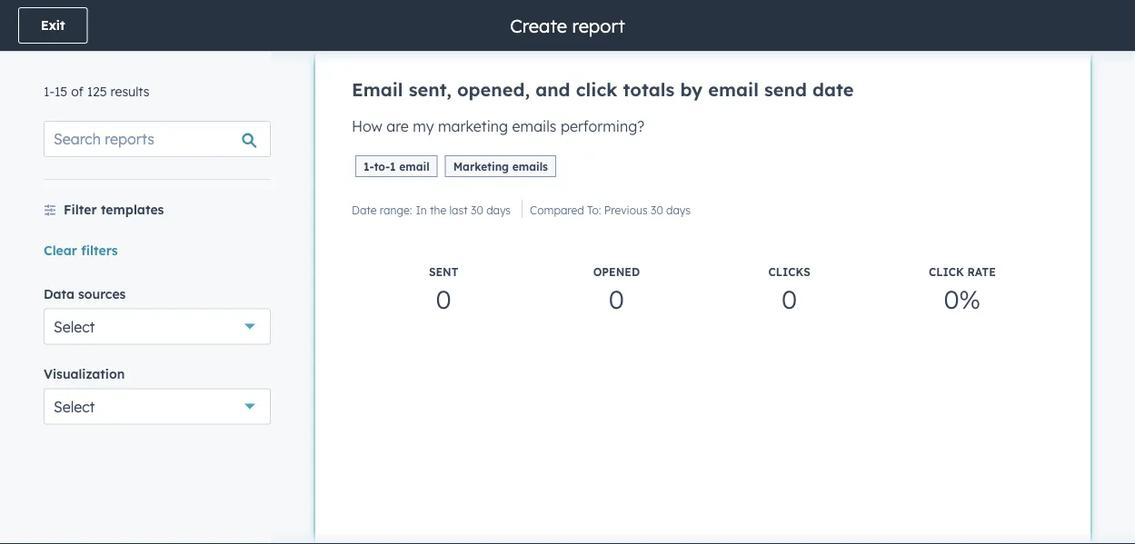 Task type: locate. For each thing, give the bounding box(es) containing it.
0 inside sent 0
[[436, 284, 452, 315]]

2 0 from the left
[[609, 284, 625, 315]]

last
[[450, 203, 468, 217]]

report
[[572, 14, 625, 37]]

compared
[[530, 203, 584, 217]]

sent 0
[[429, 265, 459, 315]]

clicks 0
[[769, 265, 811, 315]]

results
[[111, 84, 150, 100]]

1 days from the left
[[487, 203, 511, 217]]

select
[[54, 318, 95, 336], [54, 398, 95, 416]]

visualization
[[44, 366, 125, 382]]

1-
[[44, 84, 54, 100], [364, 160, 374, 173]]

of
[[71, 84, 83, 100]]

1 select from the top
[[54, 318, 95, 336]]

click
[[929, 265, 964, 279]]

date range: in the last 30 days
[[352, 203, 511, 217]]

0 vertical spatial select button
[[44, 309, 271, 345]]

select down data sources
[[54, 318, 95, 336]]

1 horizontal spatial 1-
[[364, 160, 374, 173]]

1- left 1 in the left top of the page
[[364, 160, 374, 173]]

2 horizontal spatial 0
[[782, 284, 798, 315]]

sources
[[78, 286, 126, 302]]

0 for opened 0
[[609, 284, 625, 315]]

emails
[[512, 117, 557, 135], [513, 160, 548, 173]]

rate
[[968, 265, 996, 279]]

0 horizontal spatial 1-
[[44, 84, 54, 100]]

clicks
[[769, 265, 811, 279]]

0 inside 'opened 0'
[[609, 284, 625, 315]]

1 vertical spatial email
[[399, 160, 430, 173]]

data sources
[[44, 286, 126, 302]]

0 horizontal spatial days
[[487, 203, 511, 217]]

to-
[[374, 160, 390, 173]]

2 select from the top
[[54, 398, 95, 416]]

0 down clicks
[[782, 284, 798, 315]]

1 horizontal spatial 0
[[609, 284, 625, 315]]

1 select button from the top
[[44, 309, 271, 345]]

1 0 from the left
[[436, 284, 452, 315]]

30
[[471, 203, 483, 217], [651, 203, 663, 217]]

previous
[[604, 203, 648, 217]]

email right by
[[709, 78, 759, 101]]

3 0 from the left
[[782, 284, 798, 315]]

1 horizontal spatial 30
[[651, 203, 663, 217]]

0 down 'sent'
[[436, 284, 452, 315]]

emails right the marketing
[[513, 160, 548, 173]]

0 vertical spatial emails
[[512, 117, 557, 135]]

0 for clicks 0
[[782, 284, 798, 315]]

select button for data sources
[[44, 309, 271, 345]]

30 right last
[[471, 203, 483, 217]]

1 vertical spatial select
[[54, 398, 95, 416]]

emails down and
[[512, 117, 557, 135]]

2 emails from the top
[[513, 160, 548, 173]]

days right last
[[487, 203, 511, 217]]

None checkbox
[[315, 41, 1092, 545]]

filter
[[64, 202, 97, 218]]

0 down the opened
[[609, 284, 625, 315]]

0 vertical spatial email
[[709, 78, 759, 101]]

clear filters button
[[44, 240, 118, 261]]

30 right previous
[[651, 203, 663, 217]]

2 select button from the top
[[44, 389, 271, 425]]

1- inside checkbox
[[364, 160, 374, 173]]

create report
[[510, 14, 625, 37]]

0 vertical spatial select
[[54, 318, 95, 336]]

0 vertical spatial 1-
[[44, 84, 54, 100]]

my
[[413, 117, 434, 135]]

days
[[487, 203, 511, 217], [667, 203, 691, 217]]

marketing
[[438, 117, 508, 135]]

1 horizontal spatial email
[[709, 78, 759, 101]]

marketing
[[453, 160, 509, 173]]

sent,
[[409, 78, 452, 101]]

select down visualization
[[54, 398, 95, 416]]

click
[[576, 78, 618, 101]]

marketing emails
[[453, 160, 548, 173]]

days right previous
[[667, 203, 691, 217]]

1 vertical spatial 1-
[[364, 160, 374, 173]]

1-to-1 email
[[364, 160, 430, 173]]

1 vertical spatial select button
[[44, 389, 271, 425]]

select button down sources
[[44, 309, 271, 345]]

range:
[[380, 203, 412, 217]]

15
[[54, 84, 68, 100]]

1 vertical spatial emails
[[513, 160, 548, 173]]

select button
[[44, 309, 271, 345], [44, 389, 271, 425]]

1 horizontal spatial days
[[667, 203, 691, 217]]

email
[[352, 78, 403, 101]]

email right 1 in the left top of the page
[[399, 160, 430, 173]]

0 horizontal spatial 0
[[436, 284, 452, 315]]

1- for 15
[[44, 84, 54, 100]]

1- left of
[[44, 84, 54, 100]]

opened,
[[457, 78, 530, 101]]

email
[[709, 78, 759, 101], [399, 160, 430, 173]]

2 days from the left
[[667, 203, 691, 217]]

select button down visualization
[[44, 389, 271, 425]]

0 inside the clicks 0
[[782, 284, 798, 315]]

0 horizontal spatial 30
[[471, 203, 483, 217]]

in
[[416, 203, 427, 217]]

opened
[[593, 265, 640, 279]]

email sent, opened, and click totals by email send date
[[352, 78, 854, 101]]

0
[[436, 284, 452, 315], [609, 284, 625, 315], [782, 284, 798, 315]]



Task type: vqa. For each thing, say whether or not it's contained in the screenshot.
Marketplaces popup button in the top of the page
no



Task type: describe. For each thing, give the bounding box(es) containing it.
exit
[[41, 17, 65, 33]]

sent
[[429, 265, 459, 279]]

1
[[390, 160, 396, 173]]

opened 0
[[593, 265, 640, 315]]

1 emails from the top
[[512, 117, 557, 135]]

how are my marketing emails performing?
[[352, 117, 645, 135]]

125
[[87, 84, 107, 100]]

1- for to-
[[364, 160, 374, 173]]

none checkbox containing 0
[[315, 41, 1092, 545]]

date
[[813, 78, 854, 101]]

to:
[[587, 203, 601, 217]]

0 horizontal spatial email
[[399, 160, 430, 173]]

date
[[352, 203, 377, 217]]

and
[[536, 78, 571, 101]]

create
[[510, 14, 567, 37]]

exit link
[[18, 7, 88, 44]]

templates
[[101, 202, 164, 218]]

2 30 from the left
[[651, 203, 663, 217]]

0 for sent 0
[[436, 284, 452, 315]]

select for visualization
[[54, 398, 95, 416]]

1-15 of 125 results
[[44, 84, 150, 100]]

performing?
[[561, 117, 645, 135]]

filter templates
[[64, 202, 164, 218]]

filters
[[81, 242, 118, 258]]

clear filters
[[44, 242, 118, 258]]

select for data sources
[[54, 318, 95, 336]]

select button for visualization
[[44, 389, 271, 425]]

send
[[765, 78, 807, 101]]

page section element
[[0, 0, 1136, 51]]

the
[[430, 203, 447, 217]]

click rate 0%
[[929, 265, 996, 315]]

compared to: previous 30 days
[[530, 203, 691, 217]]

by
[[680, 78, 703, 101]]

Search search field
[[44, 121, 271, 157]]

how
[[352, 117, 383, 135]]

0%
[[944, 284, 981, 315]]

are
[[387, 117, 409, 135]]

1 30 from the left
[[471, 203, 483, 217]]

totals
[[623, 78, 675, 101]]

data
[[44, 286, 75, 302]]

clear
[[44, 242, 77, 258]]



